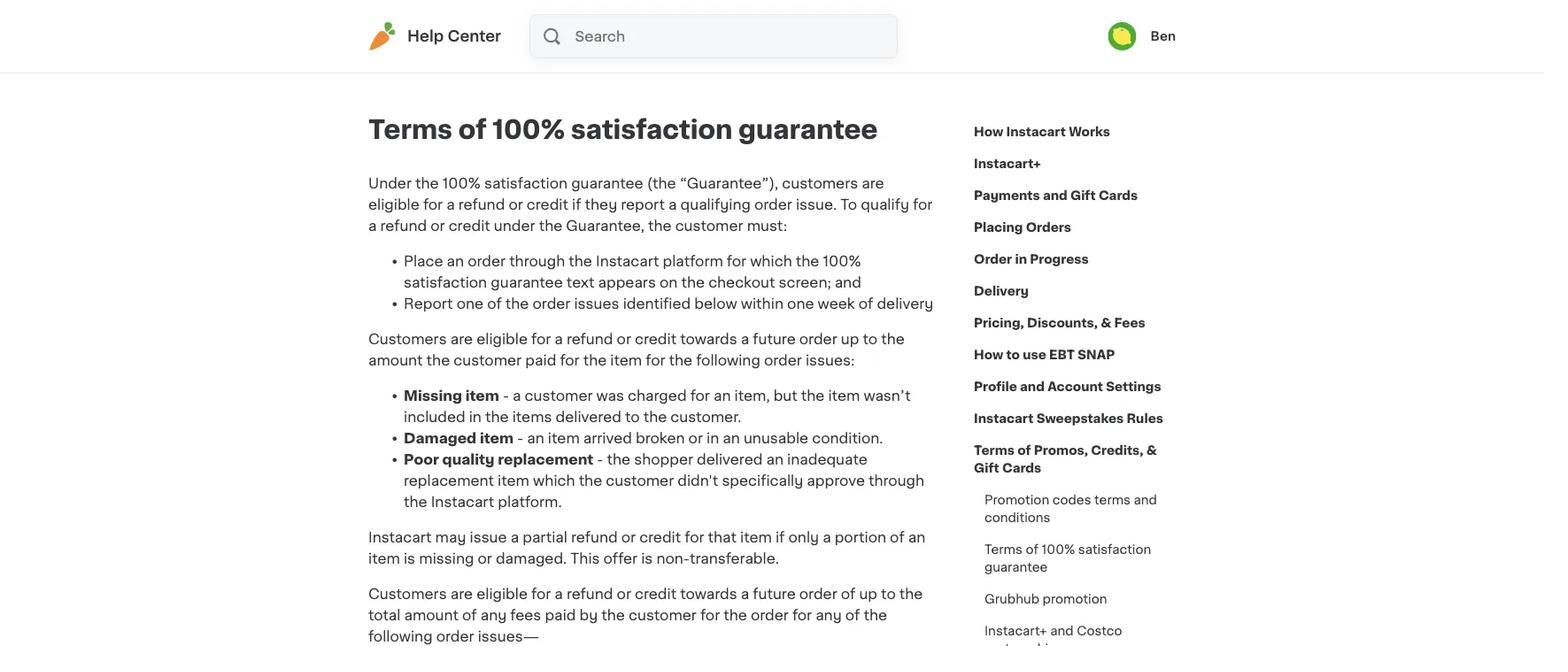 Task type: locate. For each thing, give the bounding box(es) containing it.
customer
[[675, 219, 743, 233], [454, 353, 522, 367], [525, 389, 593, 403], [606, 474, 674, 488], [629, 608, 697, 622]]

help center link
[[368, 22, 501, 50]]

ben
[[1151, 30, 1176, 43]]

instacart up appears
[[596, 254, 659, 268]]

or inside customers are eligible for a refund or credit towards a future order of up to the total amount of any fees paid by the customer for the order for any of the following order issues—
[[617, 587, 631, 601]]

issue
[[470, 530, 507, 545]]

1 vertical spatial are
[[451, 332, 473, 346]]

1 vertical spatial delivered
[[697, 452, 763, 467]]

items
[[512, 410, 552, 424]]

instacart+ inside instacart+ and costco partnership
[[985, 625, 1047, 638]]

refund inside instacart may issue a partial refund or credit for that item if only a portion of an item is missing or damaged. this offer is non-transferable.
[[571, 530, 618, 545]]

order in progress
[[974, 253, 1089, 266]]

1 horizontal spatial gift
[[1071, 189, 1096, 202]]

profile
[[974, 381, 1017, 393]]

credit for damaged.
[[639, 530, 681, 545]]

terms up promotion
[[974, 445, 1015, 457]]

2 horizontal spatial -
[[597, 452, 603, 467]]

0 vertical spatial gift
[[1071, 189, 1096, 202]]

100% inside "under the 100% satisfaction guarantee (the "guarantee"), customers are eligible for a refund or credit if they report a qualifying order issue. to qualify for a refund or credit under the guarantee, the customer must:"
[[442, 176, 481, 190]]

1 vertical spatial if
[[776, 530, 785, 545]]

instacart up may
[[431, 495, 494, 509]]

towards inside customers are eligible for a refund or credit towards a future order of up to the total amount of any fees paid by the customer for the order for any of the following order issues—
[[680, 587, 737, 601]]

paid up items
[[525, 353, 556, 367]]

0 vertical spatial which
[[750, 254, 792, 268]]

for up checkout
[[727, 254, 747, 268]]

0 horizontal spatial terms of 100% satisfaction guarantee
[[368, 117, 878, 143]]

1 horizontal spatial if
[[776, 530, 785, 545]]

item up 'was'
[[610, 353, 642, 367]]

satisfaction down the terms
[[1078, 544, 1151, 556]]

promotion
[[1043, 593, 1107, 606]]

future for the
[[753, 587, 796, 601]]

pricing, discounts, & fees link
[[974, 307, 1146, 339]]

&
[[1101, 317, 1111, 329], [1146, 445, 1157, 457]]

credit left under
[[449, 219, 490, 233]]

how
[[974, 126, 1003, 138], [974, 349, 1003, 361]]

refund inside customers are eligible for a refund or credit towards a future order up to the amount the customer paid for the item for the following order issues:
[[567, 332, 613, 346]]

customers are eligible for a refund or credit towards a future order of up to the total amount of any fees paid by the customer for the order for any of the following order issues—
[[368, 587, 923, 644]]

0 vertical spatial amount
[[368, 353, 423, 367]]

item up transferable. at the bottom of page
[[740, 530, 772, 545]]

eligible inside "under the 100% satisfaction guarantee (the "guarantee"), customers are eligible for a refund or credit if they report a qualifying order issue. to qualify for a refund or credit under the guarantee, the customer must:"
[[368, 197, 420, 212]]

1 vertical spatial terms
[[974, 445, 1015, 457]]

0 horizontal spatial which
[[533, 474, 575, 488]]

0 vertical spatial terms of 100% satisfaction guarantee
[[368, 117, 878, 143]]

discounts,
[[1027, 317, 1098, 329]]

to
[[863, 332, 878, 346], [1006, 349, 1020, 361], [625, 410, 640, 424], [881, 587, 896, 601]]

credit
[[527, 197, 568, 212], [449, 219, 490, 233], [635, 332, 677, 346], [639, 530, 681, 545], [635, 587, 677, 601]]

credit inside customers are eligible for a refund or credit towards a future order of up to the total amount of any fees paid by the customer for the order for any of the following order issues—
[[635, 587, 677, 601]]

customer inside customers are eligible for a refund or credit towards a future order of up to the total amount of any fees paid by the customer for the order for any of the following order issues—
[[629, 608, 697, 622]]

instacart+
[[974, 158, 1041, 170], [985, 625, 1047, 638]]

terms of 100% satisfaction guarantee up promotion
[[985, 544, 1151, 574]]

replacement down items
[[498, 452, 594, 467]]

are for customers are eligible for a refund or credit towards a future order up to the amount the customer paid for the item for the following order issues:
[[451, 332, 473, 346]]

delivery
[[877, 297, 934, 311]]

0 vertical spatial future
[[753, 332, 796, 346]]

refund up this
[[571, 530, 618, 545]]

use
[[1023, 349, 1046, 361]]

2 vertical spatial eligible
[[477, 587, 528, 601]]

refund down issues
[[567, 332, 613, 346]]

terms up under
[[368, 117, 452, 143]]

1 vertical spatial towards
[[680, 587, 737, 601]]

1 horizontal spatial following
[[696, 353, 760, 367]]

issues:
[[806, 353, 855, 367]]

delivered inside - the shopper delivered an inadequate replacement item which the customer didn't specifically approve through the instacart platform.
[[697, 452, 763, 467]]

and for payments
[[1043, 189, 1068, 202]]

damaged item - an item arrived broken or in an unusable condition.
[[404, 431, 901, 445]]

for inside - a customer was charged for an item, but the item wasn't included in the items delivered to the customer.
[[690, 389, 710, 403]]

1 towards from the top
[[680, 332, 737, 346]]

following up item,
[[696, 353, 760, 367]]

1 vertical spatial up
[[859, 587, 878, 601]]

customer down qualifying
[[675, 219, 743, 233]]

0 vertical spatial are
[[862, 176, 884, 190]]

issues—
[[478, 630, 539, 644]]

1 horizontal spatial cards
[[1099, 189, 1138, 202]]

and up the orders
[[1043, 189, 1068, 202]]

an up customer.
[[714, 389, 731, 403]]

future down transferable. at the bottom of page
[[753, 587, 796, 601]]

0 vertical spatial how
[[974, 126, 1003, 138]]

broken
[[636, 431, 685, 445]]

1 vertical spatial following
[[368, 630, 433, 644]]

1 vertical spatial -
[[517, 431, 524, 445]]

0 horizontal spatial is
[[404, 552, 415, 566]]

is left non-
[[641, 552, 653, 566]]

1 vertical spatial amount
[[404, 608, 459, 622]]

to up damaged item - an item arrived broken or in an unusable condition. on the bottom of page
[[625, 410, 640, 424]]

ben link
[[1108, 22, 1176, 50]]

terms inside terms of 100% satisfaction guarantee
[[985, 544, 1023, 556]]

0 vertical spatial delivered
[[556, 410, 621, 424]]

instacart+ for instacart+
[[974, 158, 1041, 170]]

1 horizontal spatial &
[[1146, 445, 1157, 457]]

are down missing
[[451, 587, 473, 601]]

order left issues—
[[436, 630, 474, 644]]

2 vertical spatial terms
[[985, 544, 1023, 556]]

1 horizontal spatial is
[[641, 552, 653, 566]]

customers down 'report'
[[368, 332, 447, 346]]

instacart+ for instacart+ and costco partnership
[[985, 625, 1047, 638]]

paid left by
[[545, 608, 576, 622]]

and right the terms
[[1134, 494, 1157, 506]]

0 horizontal spatial if
[[572, 197, 581, 212]]

or down customer.
[[689, 431, 703, 445]]

eligible inside customers are eligible for a refund or credit towards a future order of up to the total amount of any fees paid by the customer for the order for any of the following order issues—
[[477, 587, 528, 601]]

1 vertical spatial through
[[869, 474, 925, 488]]

replacement inside - the shopper delivered an inadequate replacement item which the customer didn't specifically approve through the instacart platform.
[[404, 474, 494, 488]]

cards up promotion
[[1002, 462, 1042, 475]]

terms inside "terms of promos, credits, & gift cards"
[[974, 445, 1015, 457]]

are inside customers are eligible for a refund or credit towards a future order of up to the total amount of any fees paid by the customer for the order for any of the following order issues—
[[451, 587, 473, 601]]

works
[[1069, 126, 1110, 138]]

0 vertical spatial if
[[572, 197, 581, 212]]

0 vertical spatial paid
[[525, 353, 556, 367]]

which for checkout
[[750, 254, 792, 268]]

satisfaction up under
[[484, 176, 568, 190]]

0 vertical spatial towards
[[680, 332, 737, 346]]

costco
[[1077, 625, 1122, 638]]

item down issues:
[[828, 389, 860, 403]]

1 vertical spatial in
[[469, 410, 482, 424]]

how up profile at the bottom right of the page
[[974, 349, 1003, 361]]

2 future from the top
[[753, 587, 796, 601]]

or down issues
[[617, 332, 631, 346]]

eligible
[[368, 197, 420, 212], [477, 332, 528, 346], [477, 587, 528, 601]]

0 horizontal spatial following
[[368, 630, 433, 644]]

1 customers from the top
[[368, 332, 447, 346]]

order down text
[[533, 297, 571, 311]]

1 vertical spatial customers
[[368, 587, 447, 601]]

issue.
[[796, 197, 837, 212]]

- down arrived
[[597, 452, 603, 467]]

payments and gift cards
[[974, 189, 1138, 202]]

and inside instacart+ and costco partnership
[[1050, 625, 1074, 638]]

1 horizontal spatial in
[[707, 431, 719, 445]]

an inside - a customer was charged for an item, but the item wasn't included in the items delivered to the customer.
[[714, 389, 731, 403]]

order inside "under the 100% satisfaction guarantee (the "guarantee"), customers are eligible for a refund or credit if they report a qualifying order issue. to qualify for a refund or credit under the guarantee, the customer must:"
[[754, 197, 792, 212]]

0 horizontal spatial delivered
[[556, 410, 621, 424]]

100% inside 'link'
[[1042, 544, 1075, 556]]

Search search field
[[573, 15, 897, 58]]

1 vertical spatial eligible
[[477, 332, 528, 346]]

up inside customers are eligible for a refund or credit towards a future order up to the amount the customer paid for the item for the following order issues:
[[841, 332, 859, 346]]

2 vertical spatial -
[[597, 452, 603, 467]]

1 vertical spatial which
[[533, 474, 575, 488]]

for up customer.
[[690, 389, 710, 403]]

towards inside customers are eligible for a refund or credit towards a future order up to the amount the customer paid for the item for the following order issues:
[[680, 332, 737, 346]]

0 vertical spatial up
[[841, 332, 859, 346]]

gift up the orders
[[1071, 189, 1096, 202]]

any down only
[[816, 608, 842, 622]]

0 horizontal spatial in
[[469, 410, 482, 424]]

wasn't
[[864, 389, 911, 403]]

issues
[[574, 297, 619, 311]]

terms of 100% satisfaction guarantee inside 'link'
[[985, 544, 1151, 574]]

terms of promos, credits, & gift cards
[[974, 445, 1157, 475]]

0 vertical spatial through
[[509, 254, 565, 268]]

refund up under
[[458, 197, 505, 212]]

one right 'report'
[[457, 297, 484, 311]]

order in progress link
[[974, 244, 1089, 275]]

on
[[660, 275, 678, 290]]

one
[[457, 297, 484, 311], [787, 297, 814, 311]]

checkout
[[708, 275, 775, 290]]

-
[[503, 389, 509, 403], [517, 431, 524, 445], [597, 452, 603, 467]]

- inside - a customer was charged for an item, but the item wasn't included in the items delivered to the customer.
[[503, 389, 509, 403]]

1 vertical spatial future
[[753, 587, 796, 601]]

eligible inside customers are eligible for a refund or credit towards a future order up to the amount the customer paid for the item for the following order issues:
[[477, 332, 528, 346]]

100% inside place an order through the instacart platform for which the 100% satisfaction guarantee text appears on the checkout screen; and report one of the order issues identified below within one week of delivery
[[823, 254, 861, 268]]

guarantee inside "under the 100% satisfaction guarantee (the "guarantee"), customers are eligible for a refund or credit if they report a qualifying order issue. to qualify for a refund or credit under the guarantee, the customer must:"
[[571, 176, 643, 190]]

instacart inside place an order through the instacart platform for which the 100% satisfaction guarantee text appears on the checkout screen; and report one of the order issues identified below within one week of delivery
[[596, 254, 659, 268]]

1 vertical spatial instacart+
[[985, 625, 1047, 638]]

refund inside customers are eligible for a refund or credit towards a future order of up to the total amount of any fees paid by the customer for the order for any of the following order issues—
[[567, 587, 613, 601]]

the
[[415, 176, 439, 190], [539, 219, 562, 233], [648, 219, 672, 233], [569, 254, 592, 268], [796, 254, 819, 268], [681, 275, 705, 290], [505, 297, 529, 311], [881, 332, 905, 346], [426, 353, 450, 367], [583, 353, 607, 367], [669, 353, 693, 367], [801, 389, 825, 403], [485, 410, 509, 424], [643, 410, 667, 424], [607, 452, 631, 467], [579, 474, 602, 488], [404, 495, 427, 509], [899, 587, 923, 601], [602, 608, 625, 622], [724, 608, 747, 622], [864, 608, 887, 622]]

2 customers from the top
[[368, 587, 447, 601]]

following
[[696, 353, 760, 367], [368, 630, 433, 644]]

0 horizontal spatial &
[[1101, 317, 1111, 329]]

1 horizontal spatial through
[[869, 474, 925, 488]]

platform
[[663, 254, 723, 268]]

1 horizontal spatial one
[[787, 297, 814, 311]]

0 horizontal spatial cards
[[1002, 462, 1042, 475]]

paid
[[525, 353, 556, 367], [545, 608, 576, 622]]

profile and account settings link
[[974, 371, 1161, 403]]

up
[[841, 332, 859, 346], [859, 587, 878, 601]]

2 horizontal spatial in
[[1015, 253, 1027, 266]]

an inside instacart may issue a partial refund or credit for that item if only a portion of an item is missing or damaged. this offer is non-transferable.
[[908, 530, 926, 545]]

eligible for customers are eligible for a refund or credit towards a future order of up to the total amount of any fees paid by the customer for the order for any of the following order issues—
[[477, 587, 528, 601]]

1 vertical spatial terms of 100% satisfaction guarantee
[[985, 544, 1151, 574]]

or inside customers are eligible for a refund or credit towards a future order up to the amount the customer paid for the item for the following order issues:
[[617, 332, 631, 346]]

are inside customers are eligible for a refund or credit towards a future order up to the amount the customer paid for the item for the following order issues:
[[451, 332, 473, 346]]

1 future from the top
[[753, 332, 796, 346]]

must:
[[747, 219, 787, 233]]

1 horizontal spatial terms of 100% satisfaction guarantee
[[985, 544, 1151, 574]]

2 towards from the top
[[680, 587, 737, 601]]

of inside terms of 100% satisfaction guarantee
[[1026, 544, 1039, 556]]

amount
[[368, 353, 423, 367], [404, 608, 459, 622]]

terms of 100% satisfaction guarantee
[[368, 117, 878, 143], [985, 544, 1151, 574]]

for left that
[[685, 530, 704, 545]]

credit inside customers are eligible for a refund or credit towards a future order up to the amount the customer paid for the item for the following order issues:
[[635, 332, 677, 346]]

instacart may issue a partial refund or credit for that item if only a portion of an item is missing or damaged. this offer is non-transferable.
[[368, 530, 926, 566]]

cards down works
[[1099, 189, 1138, 202]]

1 vertical spatial gift
[[974, 462, 999, 475]]

item down items
[[548, 431, 580, 445]]

1 vertical spatial &
[[1146, 445, 1157, 457]]

0 vertical spatial following
[[696, 353, 760, 367]]

eligible down under
[[368, 197, 420, 212]]

1 vertical spatial cards
[[1002, 462, 1042, 475]]

order up 'must:'
[[754, 197, 792, 212]]

delivered
[[556, 410, 621, 424], [697, 452, 763, 467]]

how up instacart+ link
[[974, 126, 1003, 138]]

of
[[458, 117, 487, 143], [487, 297, 502, 311], [859, 297, 873, 311], [1018, 445, 1031, 457], [890, 530, 905, 545], [1026, 544, 1039, 556], [841, 587, 856, 601], [462, 608, 477, 622], [845, 608, 860, 622]]

1 horizontal spatial replacement
[[498, 452, 594, 467]]

up up issues:
[[841, 332, 859, 346]]

satisfaction inside 'link'
[[1078, 544, 1151, 556]]

rules
[[1127, 413, 1163, 425]]

or down the issue
[[478, 552, 492, 566]]

quality
[[442, 452, 495, 467]]

1 vertical spatial paid
[[545, 608, 576, 622]]

an right place
[[447, 254, 464, 268]]

platform.
[[498, 495, 562, 509]]

in right the order
[[1015, 253, 1027, 266]]

an right portion
[[908, 530, 926, 545]]

0 vertical spatial cards
[[1099, 189, 1138, 202]]

terms of promos, credits, & gift cards link
[[974, 435, 1176, 484]]

amount inside customers are eligible for a refund or credit towards a future order up to the amount the customer paid for the item for the following order issues:
[[368, 353, 423, 367]]

customer up items
[[525, 389, 593, 403]]

terms for terms of 100% satisfaction guarantee 'link'
[[985, 544, 1023, 556]]

1 how from the top
[[974, 126, 1003, 138]]

satisfaction inside place an order through the instacart platform for which the 100% satisfaction guarantee text appears on the checkout screen; and report one of the order issues identified below within one week of delivery
[[404, 275, 487, 290]]

instacart image
[[368, 22, 397, 50]]

instacart+ up partnership
[[985, 625, 1047, 638]]

customers inside customers are eligible for a refund or credit towards a future order of up to the total amount of any fees paid by the customer for the order for any of the following order issues—
[[368, 587, 447, 601]]

terms down conditions
[[985, 544, 1023, 556]]

how inside how to use ebt snap link
[[974, 349, 1003, 361]]

following down 'total'
[[368, 630, 433, 644]]

- right missing item on the left bottom
[[503, 389, 509, 403]]

0 horizontal spatial one
[[457, 297, 484, 311]]

how inside how instacart works link
[[974, 126, 1003, 138]]

customer up missing item on the left bottom
[[454, 353, 522, 367]]

gift inside payments and gift cards link
[[1071, 189, 1096, 202]]

0 horizontal spatial gift
[[974, 462, 999, 475]]

through inside - the shopper delivered an inadequate replacement item which the customer didn't specifically approve through the instacart platform.
[[869, 474, 925, 488]]

- down items
[[517, 431, 524, 445]]

is
[[404, 552, 415, 566], [641, 552, 653, 566]]

following inside customers are eligible for a refund or credit towards a future order up to the amount the customer paid for the item for the following order issues:
[[696, 353, 760, 367]]

an
[[447, 254, 464, 268], [714, 389, 731, 403], [527, 431, 544, 445], [723, 431, 740, 445], [766, 452, 784, 467], [908, 530, 926, 545]]

0 vertical spatial instacart+
[[974, 158, 1041, 170]]

which up 'platform.'
[[533, 474, 575, 488]]

0 vertical spatial replacement
[[498, 452, 594, 467]]

delivered up 'didn't'
[[697, 452, 763, 467]]

future down within
[[753, 332, 796, 346]]

2 vertical spatial in
[[707, 431, 719, 445]]

customer inside - a customer was charged for an item, but the item wasn't included in the items delivered to the customer.
[[525, 389, 593, 403]]

user avatar image
[[1108, 22, 1137, 50]]

towards down below on the top
[[680, 332, 737, 346]]

through
[[509, 254, 565, 268], [869, 474, 925, 488]]

one down screen;
[[787, 297, 814, 311]]

for up fees
[[531, 587, 551, 601]]

qualify
[[861, 197, 909, 212]]

didn't
[[678, 474, 718, 488]]

1 horizontal spatial delivered
[[697, 452, 763, 467]]

gift up promotion
[[974, 462, 999, 475]]

customers inside customers are eligible for a refund or credit towards a future order up to the amount the customer paid for the item for the following order issues:
[[368, 332, 447, 346]]

up down portion
[[859, 587, 878, 601]]

through down under
[[509, 254, 565, 268]]

may
[[435, 530, 466, 545]]

0 vertical spatial customers
[[368, 332, 447, 346]]

are inside "under the 100% satisfaction guarantee (the "guarantee"), customers are eligible for a refund or credit if they report a qualifying order issue. to qualify for a refund or credit under the guarantee, the customer must:"
[[862, 176, 884, 190]]

1 vertical spatial replacement
[[404, 474, 494, 488]]

0 horizontal spatial through
[[509, 254, 565, 268]]

0 vertical spatial terms
[[368, 117, 452, 143]]

following inside customers are eligible for a refund or credit towards a future order of up to the total amount of any fees paid by the customer for the order for any of the following order issues—
[[368, 630, 433, 644]]

instacart left may
[[368, 530, 432, 545]]

help center
[[407, 29, 501, 44]]

which
[[750, 254, 792, 268], [533, 474, 575, 488]]

and for instacart+
[[1050, 625, 1074, 638]]

& left fees
[[1101, 317, 1111, 329]]

future inside customers are eligible for a refund or credit towards a future order up to the amount the customer paid for the item for the following order issues:
[[753, 332, 796, 346]]

0 vertical spatial in
[[1015, 253, 1027, 266]]

any
[[481, 608, 507, 622], [816, 608, 842, 622]]

report
[[621, 197, 665, 212]]

which inside - the shopper delivered an inadequate replacement item which the customer didn't specifically approve through the instacart platform.
[[533, 474, 575, 488]]

towards for following
[[680, 332, 737, 346]]

1 horizontal spatial which
[[750, 254, 792, 268]]

1 horizontal spatial -
[[517, 431, 524, 445]]

instacart inside - the shopper delivered an inadequate replacement item which the customer didn't specifically approve through the instacart platform.
[[431, 495, 494, 509]]

if inside "under the 100% satisfaction guarantee (the "guarantee"), customers are eligible for a refund or credit if they report a qualifying order issue. to qualify for a refund or credit under the guarantee, the customer must:"
[[572, 197, 581, 212]]

they
[[585, 197, 617, 212]]

was
[[596, 389, 624, 403]]

towards for customer
[[680, 587, 737, 601]]

replacement down the quality
[[404, 474, 494, 488]]

0 vertical spatial eligible
[[368, 197, 420, 212]]

satisfaction up (the
[[571, 117, 733, 143]]

in
[[1015, 253, 1027, 266], [469, 410, 482, 424], [707, 431, 719, 445]]

if
[[572, 197, 581, 212], [776, 530, 785, 545]]

in down missing item on the left bottom
[[469, 410, 482, 424]]

guarantee up grubhub
[[985, 561, 1048, 574]]

instacart+ up payments
[[974, 158, 1041, 170]]

for right qualify
[[913, 197, 933, 212]]

0 horizontal spatial replacement
[[404, 474, 494, 488]]

week
[[818, 297, 855, 311]]

place
[[404, 254, 443, 268]]

item inside - the shopper delivered an inadequate replacement item which the customer didn't specifically approve through the instacart platform.
[[498, 474, 529, 488]]

0 vertical spatial -
[[503, 389, 509, 403]]

guarantee left text
[[491, 275, 563, 290]]

1 horizontal spatial any
[[816, 608, 842, 622]]

refund for for
[[567, 332, 613, 346]]

order
[[974, 253, 1012, 266]]

credit inside instacart may issue a partial refund or credit for that item if only a portion of an item is missing or damaged. this offer is non-transferable.
[[639, 530, 681, 545]]

how to use ebt snap
[[974, 349, 1115, 361]]

customer down shopper
[[606, 474, 674, 488]]

item
[[610, 353, 642, 367], [465, 389, 499, 403], [828, 389, 860, 403], [480, 431, 514, 445], [548, 431, 580, 445], [498, 474, 529, 488], [740, 530, 772, 545], [368, 552, 400, 566]]

delivered up arrived
[[556, 410, 621, 424]]

guarantee inside terms of 100% satisfaction guarantee
[[985, 561, 1048, 574]]

0 horizontal spatial any
[[481, 608, 507, 622]]

under
[[494, 219, 535, 233]]

which inside place an order through the instacart platform for which the 100% satisfaction guarantee text appears on the checkout screen; and report one of the order issues identified below within one week of delivery
[[750, 254, 792, 268]]

- inside - the shopper delivered an inadequate replacement item which the customer didn't specifically approve through the instacart platform.
[[597, 452, 603, 467]]

if left only
[[776, 530, 785, 545]]

are down 'report'
[[451, 332, 473, 346]]

and inside place an order through the instacart platform for which the 100% satisfaction guarantee text appears on the checkout screen; and report one of the order issues identified below within one week of delivery
[[835, 275, 861, 290]]

2 how from the top
[[974, 349, 1003, 361]]

1 vertical spatial how
[[974, 349, 1003, 361]]

satisfaction up 'report'
[[404, 275, 487, 290]]

2 vertical spatial are
[[451, 587, 473, 601]]

2 is from the left
[[641, 552, 653, 566]]

customers are eligible for a refund or credit towards a future order up to the amount the customer paid for the item for the following order issues:
[[368, 332, 905, 367]]

amount up missing
[[368, 353, 423, 367]]

towards down transferable. at the bottom of page
[[680, 587, 737, 601]]

- for quality
[[597, 452, 603, 467]]

in inside - a customer was charged for an item, but the item wasn't included in the items delivered to the customer.
[[469, 410, 482, 424]]

are for customers are eligible for a refund or credit towards a future order of up to the total amount of any fees paid by the customer for the order for any of the following order issues—
[[451, 587, 473, 601]]

future inside customers are eligible for a refund or credit towards a future order of up to the total amount of any fees paid by the customer for the order for any of the following order issues—
[[753, 587, 796, 601]]

0 horizontal spatial -
[[503, 389, 509, 403]]



Task type: vqa. For each thing, say whether or not it's contained in the screenshot.
99 related to Interiors by Design Short Black Cafe Curtain Rods With Ball Finials
no



Task type: describe. For each thing, give the bounding box(es) containing it.
item,
[[735, 389, 770, 403]]

to inside - a customer was charged for an item, but the item wasn't included in the items delivered to the customer.
[[625, 410, 640, 424]]

within
[[741, 297, 784, 311]]

grubhub promotion link
[[974, 584, 1118, 615]]

damaged
[[404, 431, 477, 445]]

under
[[368, 176, 412, 190]]

eligible for customers are eligible for a refund or credit towards a future order up to the amount the customer paid for the item for the following order issues:
[[477, 332, 528, 346]]

an down items
[[527, 431, 544, 445]]

portion
[[835, 530, 886, 545]]

item inside - a customer was charged for an item, but the item wasn't included in the items delivered to the customer.
[[828, 389, 860, 403]]

screen;
[[779, 275, 831, 290]]

to left use on the right bottom of page
[[1006, 349, 1020, 361]]

shopper
[[634, 452, 693, 467]]

by
[[580, 608, 598, 622]]

missing
[[419, 552, 474, 566]]

to
[[841, 197, 857, 212]]

credit up under
[[527, 197, 568, 212]]

credit for paid
[[635, 587, 677, 601]]

- for item
[[503, 389, 509, 403]]

pricing,
[[974, 317, 1024, 329]]

transferable.
[[690, 552, 779, 566]]

condition.
[[812, 431, 883, 445]]

progress
[[1030, 253, 1089, 266]]

conditions
[[985, 512, 1051, 524]]

guarantee inside place an order through the instacart platform for which the 100% satisfaction guarantee text appears on the checkout screen; and report one of the order issues identified below within one week of delivery
[[491, 275, 563, 290]]

payments
[[974, 189, 1040, 202]]

order down transferable. at the bottom of page
[[751, 608, 789, 622]]

- a customer was charged for an item, but the item wasn't included in the items delivered to the customer.
[[404, 389, 911, 424]]

refund for any
[[567, 587, 613, 601]]

paid inside customers are eligible for a refund or credit towards a future order up to the amount the customer paid for the item for the following order issues:
[[525, 353, 556, 367]]

for down only
[[792, 608, 812, 622]]

credit for item
[[635, 332, 677, 346]]

order down under
[[468, 254, 506, 268]]

customer inside - the shopper delivered an inadequate replacement item which the customer didn't specifically approve through the instacart platform.
[[606, 474, 674, 488]]

placing orders link
[[974, 212, 1071, 244]]

ebt
[[1049, 349, 1075, 361]]

1 is from the left
[[404, 552, 415, 566]]

to inside customers are eligible for a refund or credit towards a future order up to the amount the customer paid for the item for the following order issues:
[[863, 332, 878, 346]]

how for how instacart works
[[974, 126, 1003, 138]]

2 one from the left
[[787, 297, 814, 311]]

how to use ebt snap link
[[974, 339, 1115, 371]]

for up place
[[423, 197, 443, 212]]

for up charged
[[646, 353, 665, 367]]

(the
[[647, 176, 676, 190]]

paid inside customers are eligible for a refund or credit towards a future order of up to the total amount of any fees paid by the customer for the order for any of the following order issues—
[[545, 608, 576, 622]]

and inside 'promotion codes terms and conditions'
[[1134, 494, 1157, 506]]

payments and gift cards link
[[974, 180, 1138, 212]]

and for profile
[[1020, 381, 1045, 393]]

through inside place an order through the instacart platform for which the 100% satisfaction guarantee text appears on the checkout screen; and report one of the order issues identified below within one week of delivery
[[509, 254, 565, 268]]

a inside - a customer was charged for an item, but the item wasn't included in the items delivered to the customer.
[[513, 389, 521, 403]]

place an order through the instacart platform for which the 100% satisfaction guarantee text appears on the checkout screen; and report one of the order issues identified below within one week of delivery
[[404, 254, 934, 311]]

terms
[[1094, 494, 1131, 506]]

instacart inside instacart may issue a partial refund or credit for that item if only a portion of an item is missing or damaged. this offer is non-transferable.
[[368, 530, 432, 545]]

for up items
[[531, 332, 551, 346]]

instacart sweepstakes rules link
[[974, 403, 1163, 435]]

included
[[404, 410, 465, 424]]

sweepstakes
[[1037, 413, 1124, 425]]

for down transferable. at the bottom of page
[[700, 608, 720, 622]]

order up but
[[764, 353, 802, 367]]

of inside instacart may issue a partial refund or credit for that item if only a portion of an item is missing or damaged. this offer is non-transferable.
[[890, 530, 905, 545]]

delivery
[[974, 285, 1029, 298]]

profile and account settings
[[974, 381, 1161, 393]]

specifically
[[722, 474, 803, 488]]

future for issues:
[[753, 332, 796, 346]]

promotion codes terms and conditions
[[985, 494, 1157, 524]]

only
[[789, 530, 819, 545]]

snap
[[1078, 349, 1115, 361]]

to inside customers are eligible for a refund or credit towards a future order of up to the total amount of any fees paid by the customer for the order for any of the following order issues—
[[881, 587, 896, 601]]

approve
[[807, 474, 865, 488]]

inadequate
[[787, 452, 868, 467]]

1 any from the left
[[481, 608, 507, 622]]

charged
[[628, 389, 687, 403]]

partnership
[[985, 643, 1057, 646]]

fees
[[510, 608, 541, 622]]

missing item
[[404, 389, 499, 403]]

codes
[[1053, 494, 1091, 506]]

for down issues
[[560, 353, 580, 367]]

"guarantee"),
[[680, 176, 779, 190]]

item up 'total'
[[368, 552, 400, 566]]

help
[[407, 29, 444, 44]]

orders
[[1026, 221, 1071, 234]]

arrived
[[583, 431, 632, 445]]

settings
[[1106, 381, 1161, 393]]

identified
[[623, 297, 691, 311]]

order down only
[[799, 587, 837, 601]]

2 any from the left
[[816, 608, 842, 622]]

cards inside "terms of promos, credits, & gift cards"
[[1002, 462, 1042, 475]]

an inside place an order through the instacart platform for which the 100% satisfaction guarantee text appears on the checkout screen; and report one of the order issues identified below within one week of delivery
[[447, 254, 464, 268]]

total
[[368, 608, 401, 622]]

item right missing
[[465, 389, 499, 403]]

an inside - the shopper delivered an inadequate replacement item which the customer didn't specifically approve through the instacart platform.
[[766, 452, 784, 467]]

up inside customers are eligible for a refund or credit towards a future order of up to the total amount of any fees paid by the customer for the order for any of the following order issues—
[[859, 587, 878, 601]]

customer inside customers are eligible for a refund or credit towards a future order up to the amount the customer paid for the item for the following order issues:
[[454, 353, 522, 367]]

customers for the
[[368, 332, 447, 346]]

qualifying
[[681, 197, 751, 212]]

which for platform.
[[533, 474, 575, 488]]

- the shopper delivered an inadequate replacement item which the customer didn't specifically approve through the instacart platform.
[[404, 452, 925, 509]]

grubhub promotion
[[985, 593, 1107, 606]]

report
[[404, 297, 453, 311]]

satisfaction inside "under the 100% satisfaction guarantee (the "guarantee"), customers are eligible for a refund or credit if they report a qualifying order issue. to qualify for a refund or credit under the guarantee, the customer must:"
[[484, 176, 568, 190]]

guarantee up the customers
[[739, 117, 878, 143]]

this
[[571, 552, 600, 566]]

or up offer
[[621, 530, 636, 545]]

partial
[[523, 530, 568, 545]]

item inside customers are eligible for a refund or credit towards a future order up to the amount the customer paid for the item for the following order issues:
[[610, 353, 642, 367]]

an down customer.
[[723, 431, 740, 445]]

below
[[694, 297, 737, 311]]

how instacart works link
[[974, 116, 1110, 148]]

of inside "terms of promos, credits, & gift cards"
[[1018, 445, 1031, 457]]

terms for terms of promos, credits, & gift cards link
[[974, 445, 1015, 457]]

delivered inside - a customer was charged for an item, but the item wasn't included in the items delivered to the customer.
[[556, 410, 621, 424]]

item up poor quality replacement
[[480, 431, 514, 445]]

refund up place
[[380, 219, 427, 233]]

poor
[[404, 452, 439, 467]]

refund for missing
[[571, 530, 618, 545]]

under the 100% satisfaction guarantee (the "guarantee"), customers are eligible for a refund or credit if they report a qualifying order issue. to qualify for a refund or credit under the guarantee, the customer must:
[[368, 176, 933, 233]]

in inside order in progress link
[[1015, 253, 1027, 266]]

instacart down profile at the bottom right of the page
[[974, 413, 1034, 425]]

customer inside "under the 100% satisfaction guarantee (the "guarantee"), customers are eligible for a refund or credit if they report a qualifying order issue. to qualify for a refund or credit under the guarantee, the customer must:"
[[675, 219, 743, 233]]

customers for total
[[368, 587, 447, 601]]

account
[[1048, 381, 1103, 393]]

amount inside customers are eligible for a refund or credit towards a future order of up to the total amount of any fees paid by the customer for the order for any of the following order issues—
[[404, 608, 459, 622]]

gift inside "terms of promos, credits, & gift cards"
[[974, 462, 999, 475]]

instacart+ link
[[974, 148, 1041, 180]]

instacart sweepstakes rules
[[974, 413, 1163, 425]]

grubhub
[[985, 593, 1040, 606]]

unusable
[[744, 431, 809, 445]]

or up under
[[509, 197, 523, 212]]

if inside instacart may issue a partial refund or credit for that item if only a portion of an item is missing or damaged. this offer is non-transferable.
[[776, 530, 785, 545]]

1 one from the left
[[457, 297, 484, 311]]

offer
[[604, 552, 638, 566]]

fees
[[1114, 317, 1146, 329]]

how for how to use ebt snap
[[974, 349, 1003, 361]]

but
[[774, 389, 798, 403]]

for inside place an order through the instacart platform for which the 100% satisfaction guarantee text appears on the checkout screen; and report one of the order issues identified below within one week of delivery
[[727, 254, 747, 268]]

& inside "terms of promos, credits, & gift cards"
[[1146, 445, 1157, 457]]

center
[[447, 29, 501, 44]]

for inside instacart may issue a partial refund or credit for that item if only a portion of an item is missing or damaged. this offer is non-transferable.
[[685, 530, 704, 545]]

promotion
[[985, 494, 1049, 506]]

order up issues:
[[799, 332, 837, 346]]

damaged.
[[496, 552, 567, 566]]

or up place
[[431, 219, 445, 233]]

delivery link
[[974, 275, 1029, 307]]

appears
[[598, 275, 656, 290]]

0 vertical spatial &
[[1101, 317, 1111, 329]]

text
[[567, 275, 595, 290]]

instacart+ and costco partnership link
[[974, 615, 1176, 646]]

instacart up instacart+ link
[[1006, 126, 1066, 138]]

customer.
[[671, 410, 742, 424]]



